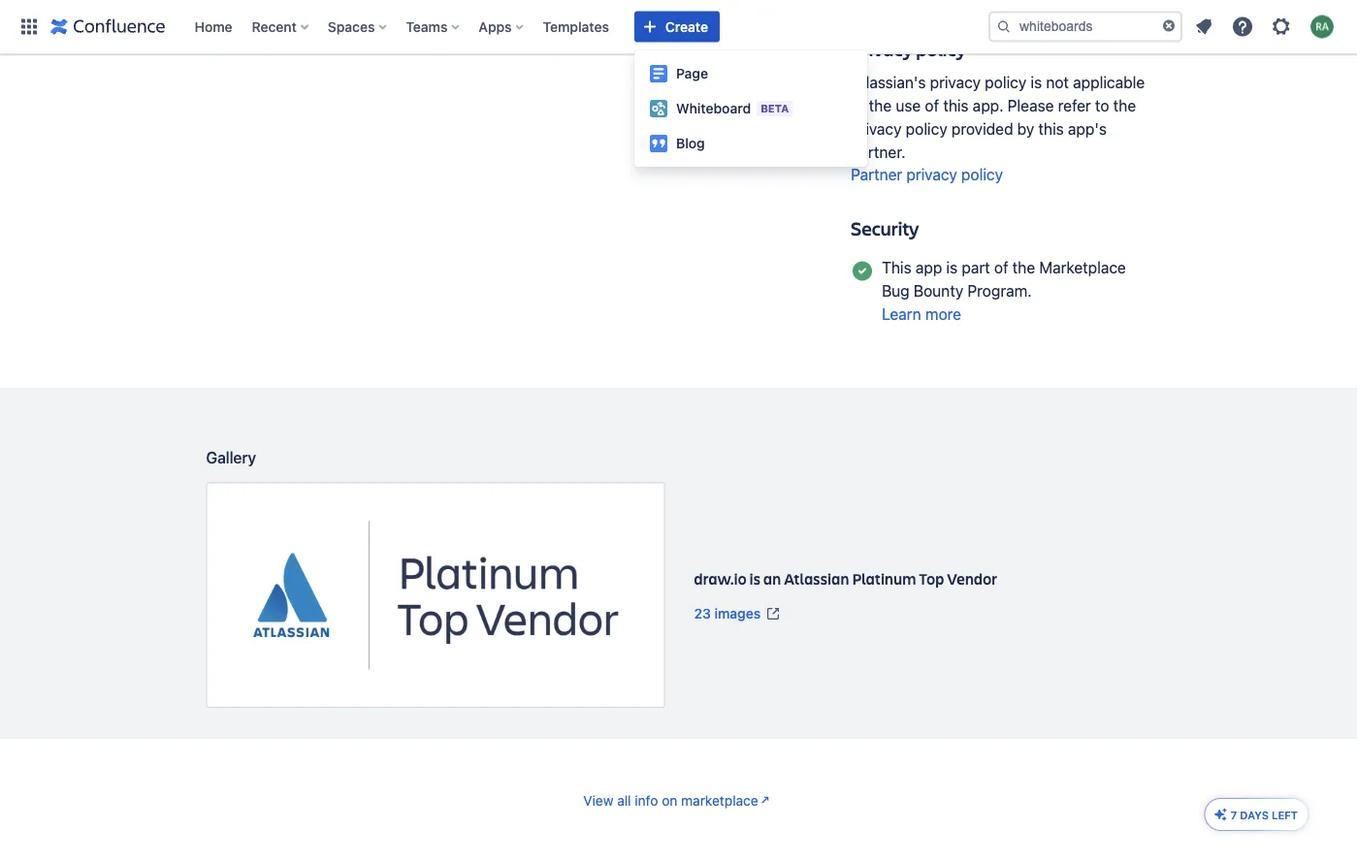 Task type: describe. For each thing, give the bounding box(es) containing it.
program.
[[968, 282, 1032, 301]]

global element
[[12, 0, 985, 54]]

2 vertical spatial is
[[750, 569, 761, 590]]

bug
[[882, 282, 910, 301]]

app.
[[973, 96, 1004, 115]]

recent
[[252, 18, 297, 34]]

policy right the privacy
[[916, 36, 967, 62]]

status icon image
[[851, 260, 874, 284]]

templates
[[543, 18, 609, 34]]

view all info on marketplace
[[584, 794, 759, 810]]

platinum
[[853, 569, 917, 590]]

7
[[1231, 809, 1238, 822]]

7 days left button
[[1206, 800, 1308, 831]]

marketplace
[[681, 794, 759, 810]]

appswitcher icon image
[[17, 15, 41, 38]]

whiteboard beta
[[676, 100, 789, 116]]

not
[[1047, 73, 1070, 91]]

partner privacy policy link
[[851, 166, 1004, 184]]

help icon image
[[1232, 15, 1255, 38]]

templates link
[[537, 11, 615, 42]]

the inside this app is part of the marketplace bug bounty program. learn more
[[1013, 259, 1036, 277]]

banner containing home
[[0, 0, 1358, 54]]

blog link
[[635, 126, 868, 161]]

0 vertical spatial privacy
[[930, 73, 981, 91]]

partner
[[851, 166, 903, 184]]

clear search session image
[[1162, 18, 1177, 33]]

is inside this app is part of the marketplace bug bounty program. learn more
[[947, 259, 958, 277]]

group containing page
[[635, 50, 868, 167]]

on
[[662, 794, 678, 810]]

apps
[[479, 18, 512, 34]]

create
[[666, 18, 709, 34]]

2 to from the left
[[1096, 96, 1110, 115]]

1 vertical spatial this
[[1039, 120, 1064, 138]]

create button
[[635, 11, 720, 42]]

policy up app.
[[985, 73, 1027, 91]]

atlassian's privacy policy is not applicable to the use of this app. please refer to the privacy policy provided by this app's partner. partner privacy policy
[[851, 73, 1145, 184]]

security
[[851, 216, 920, 242]]

bounty
[[914, 282, 964, 301]]

beta
[[761, 102, 789, 115]]

blog
[[676, 135, 705, 151]]

23 images
[[694, 606, 761, 622]]

spaces
[[328, 18, 375, 34]]

partner.
[[851, 143, 906, 161]]

search image
[[997, 19, 1012, 34]]

app
[[916, 259, 943, 277]]

draw.io is an atlassian platinum top vendor
[[694, 569, 998, 590]]

recent button
[[246, 11, 316, 42]]

policy down use
[[906, 120, 948, 138]]

spaces button
[[322, 11, 394, 42]]

settings icon image
[[1270, 15, 1294, 38]]

an
[[764, 569, 782, 590]]

atlassian
[[785, 569, 850, 590]]

view all info on marketplace link
[[198, 792, 1159, 812]]

1 vertical spatial privacy
[[851, 120, 902, 138]]

is inside atlassian's privacy policy is not applicable to the use of this app. please refer to the privacy policy provided by this app's partner. partner privacy policy
[[1031, 73, 1042, 91]]

7 days left
[[1231, 809, 1299, 822]]

0 vertical spatial this
[[944, 96, 969, 115]]

part
[[962, 259, 991, 277]]



Task type: vqa. For each thing, say whether or not it's contained in the screenshot.
Top
yes



Task type: locate. For each thing, give the bounding box(es) containing it.
the down applicable
[[1114, 96, 1137, 115]]

2 horizontal spatial the
[[1114, 96, 1137, 115]]

confluence image
[[50, 15, 165, 38], [50, 15, 165, 38]]

banner
[[0, 0, 1358, 54]]

this right the by
[[1039, 120, 1064, 138]]

0 horizontal spatial to
[[851, 96, 865, 115]]

policy
[[916, 36, 967, 62], [985, 73, 1027, 91], [906, 120, 948, 138], [962, 166, 1004, 184]]

1 to from the left
[[851, 96, 865, 115]]

gallery
[[206, 449, 256, 467]]

of up the program.
[[995, 259, 1009, 277]]

to down the "atlassian's" on the right
[[851, 96, 865, 115]]

top
[[920, 569, 945, 590]]

1 vertical spatial is
[[947, 259, 958, 277]]

to
[[851, 96, 865, 115], [1096, 96, 1110, 115]]

0 horizontal spatial of
[[925, 96, 940, 115]]

this left app.
[[944, 96, 969, 115]]

please
[[1008, 96, 1054, 115]]

is left not
[[1031, 73, 1042, 91]]

learn
[[882, 305, 922, 324]]

notification icon image
[[1193, 15, 1216, 38]]

0 vertical spatial is
[[1031, 73, 1042, 91]]

vendor
[[948, 569, 998, 590]]

of inside this app is part of the marketplace bug bounty program. learn more
[[995, 259, 1009, 277]]

the down the "atlassian's" on the right
[[869, 96, 892, 115]]

is
[[1031, 73, 1042, 91], [947, 259, 958, 277], [750, 569, 761, 590]]

images
[[715, 606, 761, 622]]

view
[[584, 794, 614, 810]]

of inside atlassian's privacy policy is not applicable to the use of this app. please refer to the privacy policy provided by this app's partner. partner privacy policy
[[925, 96, 940, 115]]

this app is part of the marketplace bug bounty program. learn more
[[882, 259, 1127, 324]]

this
[[944, 96, 969, 115], [1039, 120, 1064, 138]]

days
[[1241, 809, 1269, 822]]

applicable
[[1074, 73, 1145, 91]]

teams
[[406, 18, 448, 34]]

this
[[882, 259, 912, 277]]

privacy policy
[[851, 36, 967, 62]]

group
[[635, 50, 868, 167]]

1 horizontal spatial is
[[947, 259, 958, 277]]

the up the program.
[[1013, 259, 1036, 277]]

to down applicable
[[1096, 96, 1110, 115]]

1 horizontal spatial of
[[995, 259, 1009, 277]]

more
[[926, 305, 962, 324]]

atlassian's
[[851, 73, 926, 91]]

draw.io
[[694, 569, 747, 590]]

0 vertical spatial of
[[925, 96, 940, 115]]

2 vertical spatial privacy
[[907, 166, 958, 184]]

home link
[[189, 11, 238, 42]]

23
[[694, 606, 711, 622]]

privacy
[[930, 73, 981, 91], [851, 120, 902, 138], [907, 166, 958, 184]]

the
[[869, 96, 892, 115], [1114, 96, 1137, 115], [1013, 259, 1036, 277]]

of right use
[[925, 96, 940, 115]]

teams button
[[400, 11, 467, 42]]

marketplace
[[1040, 259, 1127, 277]]

left
[[1272, 809, 1299, 822]]

1 horizontal spatial to
[[1096, 96, 1110, 115]]

learn more link
[[882, 305, 962, 324]]

0 horizontal spatial the
[[869, 96, 892, 115]]

policy down 'provided'
[[962, 166, 1004, 184]]

all
[[617, 794, 631, 810]]

by
[[1018, 120, 1035, 138]]

use
[[896, 96, 921, 115]]

of
[[925, 96, 940, 115], [995, 259, 1009, 277]]

Search field
[[989, 11, 1183, 42]]

premium icon image
[[1214, 807, 1229, 823]]

23 images button
[[694, 605, 781, 625]]

0 horizontal spatial is
[[750, 569, 761, 590]]

page
[[676, 66, 708, 82]]

privacy up the 'partner.'
[[851, 120, 902, 138]]

1 vertical spatial of
[[995, 259, 1009, 277]]

2 horizontal spatial is
[[1031, 73, 1042, 91]]

provided
[[952, 120, 1014, 138]]

1 horizontal spatial this
[[1039, 120, 1064, 138]]

refer
[[1059, 96, 1092, 115]]

your profile and preferences image
[[1311, 15, 1334, 38]]

home
[[195, 18, 233, 34]]

apps button
[[473, 11, 531, 42]]

privacy right partner
[[907, 166, 958, 184]]

is right app
[[947, 259, 958, 277]]

whiteboard
[[676, 100, 751, 116]]

app's
[[1069, 120, 1107, 138]]

privacy
[[851, 36, 913, 62]]

info
[[635, 794, 658, 810]]

1 horizontal spatial the
[[1013, 259, 1036, 277]]

0 horizontal spatial this
[[944, 96, 969, 115]]

is left an
[[750, 569, 761, 590]]

page link
[[635, 56, 868, 91]]

privacy up app.
[[930, 73, 981, 91]]



